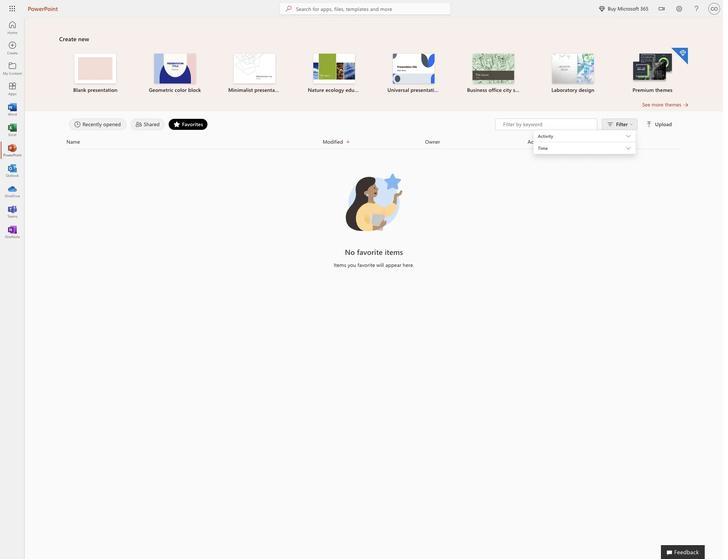 Task type: vqa. For each thing, say whether or not it's contained in the screenshot.
first presentation from the right
yes



Task type: describe. For each thing, give the bounding box(es) containing it.
upload
[[655, 121, 672, 128]]

filter
[[616, 121, 628, 128]]

premium
[[633, 87, 654, 93]]

laboratory design image
[[552, 54, 594, 84]]

outlook image
[[9, 167, 16, 175]]

tab list containing recently opened
[[67, 119, 495, 130]]

laboratory design
[[552, 87, 595, 93]]

onedrive image
[[9, 188, 16, 195]]

no favorite items
[[345, 247, 403, 257]]

row containing name
[[66, 138, 681, 149]]

minimalist
[[228, 87, 253, 93]]

powerpoint banner
[[0, 0, 723, 19]]

geometric color block image
[[154, 54, 196, 84]]

owner button
[[425, 138, 528, 146]]

premium themes element
[[617, 48, 688, 94]]


[[630, 123, 633, 126]]

recently opened
[[83, 121, 121, 128]]

menu inside status
[[534, 130, 636, 130]]

new
[[78, 35, 89, 43]]

create new
[[59, 35, 89, 43]]

shared tab
[[128, 119, 167, 130]]

see more themes
[[642, 101, 681, 108]]

name
[[66, 138, 80, 145]]

favorites
[[182, 121, 203, 128]]

buy
[[608, 5, 616, 12]]

block
[[188, 87, 201, 93]]

feedback button
[[661, 546, 705, 560]]

shared element
[[130, 119, 165, 130]]

powerpoint
[[28, 5, 58, 12]]

Filter by keyword text field
[[503, 121, 594, 128]]

blank presentation element
[[60, 54, 131, 94]]

you
[[348, 262, 356, 269]]

universal presentation
[[387, 87, 440, 93]]

 upload
[[646, 121, 672, 128]]

modified button
[[323, 138, 425, 146]]

home image
[[9, 24, 16, 31]]

recently opened element
[[69, 119, 127, 130]]

appear
[[386, 262, 401, 269]]

no favorite items status
[[220, 247, 528, 257]]

owner
[[425, 138, 440, 145]]

 buy microsoft 365
[[599, 5, 649, 12]]

favorites tab
[[167, 119, 210, 130]]

recently opened tab
[[67, 119, 128, 130]]

empty state icon image
[[341, 170, 407, 236]]

Search box. Suggestions appear as you type. search field
[[296, 3, 451, 15]]

laboratory design element
[[538, 54, 608, 94]]

feedback
[[674, 549, 699, 557]]

universal presentation image
[[393, 54, 435, 84]]

create image
[[9, 45, 16, 52]]

powerpoint image
[[9, 147, 16, 154]]

will
[[376, 262, 384, 269]]

laboratory
[[552, 87, 577, 93]]

geometric color block
[[149, 87, 201, 93]]

activity down filter by keyword text box
[[538, 133, 553, 139]]

co
[[711, 6, 718, 12]]



Task type: locate. For each thing, give the bounding box(es) containing it.
see more themes button
[[642, 101, 689, 108]]

onenote image
[[9, 229, 16, 236]]

row
[[66, 138, 681, 149]]

1 horizontal spatial presentation
[[254, 87, 284, 93]]

2 horizontal spatial presentation
[[411, 87, 440, 93]]

activity, column 4 of 4 column header
[[528, 138, 681, 146]]

minimalist presentation
[[228, 87, 284, 93]]

favorite inside status
[[358, 262, 375, 269]]

themes up see more themes
[[655, 87, 673, 93]]

favorites element
[[169, 119, 208, 130]]

tab list
[[67, 119, 495, 130]]

presentation for blank presentation
[[88, 87, 117, 93]]

 button
[[653, 0, 671, 19]]

presentation down universal presentation image
[[411, 87, 440, 93]]


[[646, 122, 652, 127]]

themes
[[655, 87, 673, 93], [665, 101, 681, 108]]

excel image
[[9, 126, 16, 134]]

favorite up items you favorite will appear here. at the top of the page
[[357, 247, 383, 257]]

teams image
[[9, 208, 16, 215]]

1 presentation from the left
[[88, 87, 117, 93]]

presentation for universal presentation
[[411, 87, 440, 93]]

1 vertical spatial themes
[[665, 101, 681, 108]]

nature ecology education photo presentation element
[[299, 54, 370, 94]]

presentation right blank
[[88, 87, 117, 93]]

blank presentation
[[73, 87, 117, 93]]

co button
[[706, 0, 723, 18]]

favorite inside status
[[357, 247, 383, 257]]

status containing filter
[[495, 119, 673, 156]]

themes inside see more themes button
[[665, 101, 681, 108]]

presentation down minimalist presentation image
[[254, 87, 284, 93]]

activity
[[538, 133, 553, 139], [528, 138, 545, 145]]

premium themes
[[633, 87, 673, 93]]

items you favorite will appear here. status
[[220, 262, 528, 269]]

blank
[[73, 87, 86, 93]]

premium themes image
[[632, 54, 673, 83]]

2 presentation from the left
[[254, 87, 284, 93]]


[[599, 6, 605, 12]]

activity up time
[[528, 138, 545, 145]]

geometric
[[149, 87, 173, 93]]

navigation
[[0, 18, 25, 243]]

design
[[579, 87, 595, 93]]

create
[[59, 35, 77, 43]]

opened
[[103, 121, 121, 128]]

0 vertical spatial favorite
[[357, 247, 383, 257]]

365
[[640, 5, 649, 12]]

time
[[538, 145, 548, 151]]

themes inside the premium themes element
[[655, 87, 673, 93]]

filter 
[[616, 121, 633, 128]]

geometric color block element
[[140, 54, 210, 94]]


[[659, 6, 665, 12]]

word image
[[9, 106, 16, 113]]

0 vertical spatial themes
[[655, 87, 673, 93]]

1 vertical spatial favorite
[[358, 262, 375, 269]]

business office city sketch presentation background (widescreen) element
[[458, 54, 529, 94]]

recently
[[83, 121, 102, 128]]

minimalist presentation element
[[219, 54, 290, 94]]

universal presentation element
[[378, 54, 449, 94]]

color
[[175, 87, 187, 93]]

nature ecology education photo presentation image
[[313, 54, 355, 84]]

more
[[652, 101, 664, 108]]

no
[[345, 247, 355, 257]]

here.
[[403, 262, 414, 269]]

favorite left 'will'
[[358, 262, 375, 269]]

None search field
[[280, 3, 451, 15]]

themes right more
[[665, 101, 681, 108]]

premium templates diamond image
[[671, 48, 688, 65]]

items you favorite will appear here.
[[334, 262, 414, 269]]

universal
[[387, 87, 409, 93]]

see
[[642, 101, 650, 108]]

items
[[334, 262, 346, 269]]

minimalist presentation image
[[234, 54, 275, 84]]

name button
[[66, 138, 323, 146]]

presentation
[[88, 87, 117, 93], [254, 87, 284, 93], [411, 87, 440, 93]]

shared
[[144, 121, 160, 128]]

microsoft
[[618, 5, 639, 12]]

apps image
[[9, 85, 16, 93]]

0 horizontal spatial presentation
[[88, 87, 117, 93]]

status
[[495, 119, 673, 156]]

3 presentation from the left
[[411, 87, 440, 93]]

favorite
[[357, 247, 383, 257], [358, 262, 375, 269]]

my content image
[[9, 65, 16, 72]]

modified
[[323, 138, 343, 145]]

business office city sketch presentation background (widescreen) image
[[473, 54, 514, 84]]

presentation for minimalist presentation
[[254, 87, 284, 93]]

activity inside activity, column 4 of 4 column header
[[528, 138, 545, 145]]

menu
[[534, 130, 636, 130]]

items
[[385, 247, 403, 257]]



